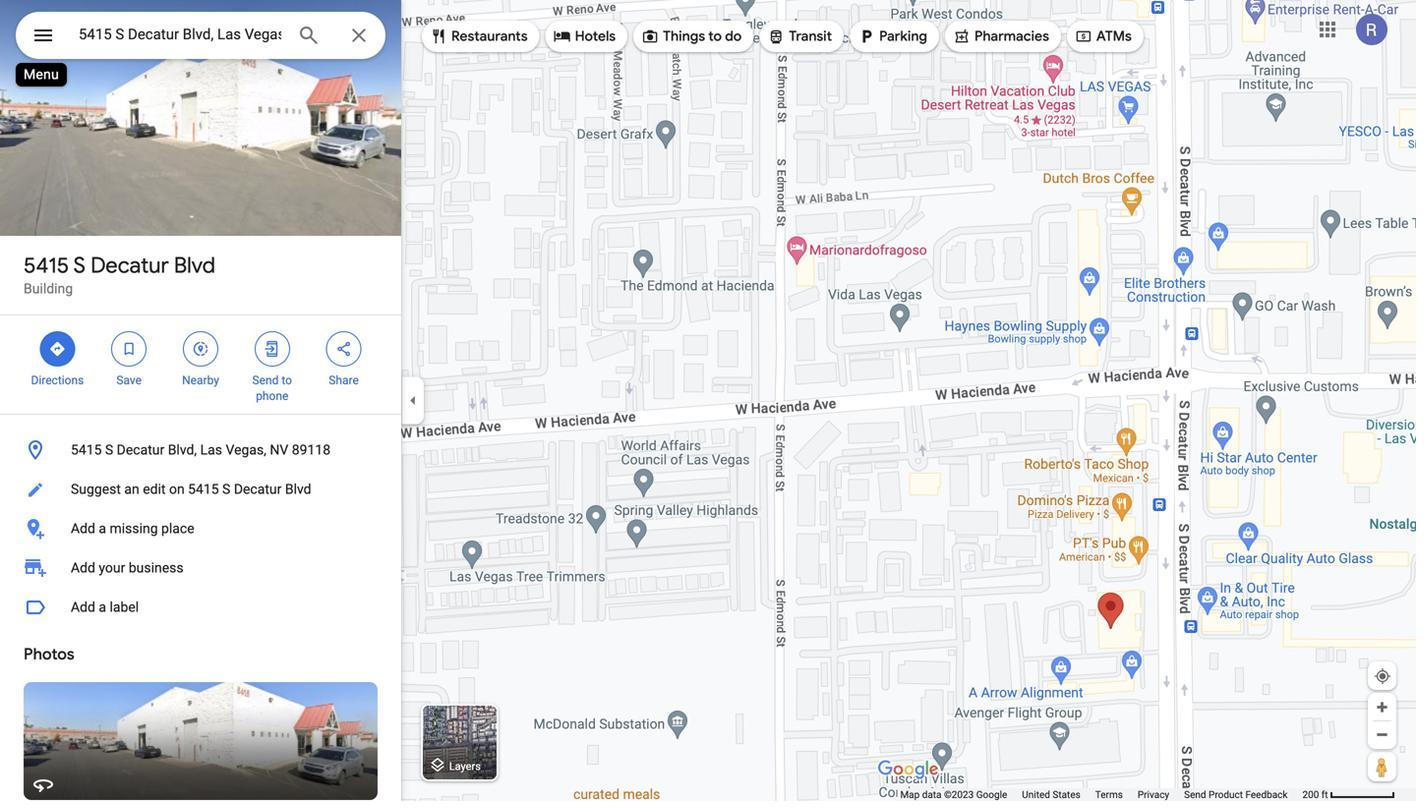 Task type: locate. For each thing, give the bounding box(es) containing it.
1 vertical spatial s
[[105, 442, 113, 458]]

5415 up building
[[24, 252, 69, 279]]

5415 s decatur blvd, las vegas, nv 89118 button
[[0, 431, 401, 470]]

 button
[[16, 12, 71, 63]]

 transit
[[767, 26, 832, 47]]

terms button
[[1095, 789, 1123, 802]]

5415 S Decatur Blvd, Las Vegas, NV 89118 field
[[16, 12, 386, 59]]

share
[[329, 374, 359, 387]]

add inside button
[[71, 599, 95, 616]]

decatur
[[91, 252, 169, 279], [117, 442, 164, 458], [234, 481, 282, 498]]

decatur inside button
[[117, 442, 164, 458]]

add for add a missing place
[[71, 521, 95, 537]]

5415 s decatur blvd building
[[24, 252, 215, 297]]

nearby
[[182, 374, 219, 387]]


[[858, 26, 875, 47]]

send left product
[[1184, 789, 1206, 801]]


[[953, 26, 971, 47]]

s for blvd
[[73, 252, 86, 279]]

1 horizontal spatial to
[[708, 28, 722, 45]]

ft
[[1322, 789, 1328, 801]]

1 horizontal spatial s
[[105, 442, 113, 458]]

0 horizontal spatial 5415
[[24, 252, 69, 279]]

5415 for blvd,
[[71, 442, 102, 458]]

to left do
[[708, 28, 722, 45]]

5415 s decatur blvd main content
[[0, 0, 401, 802]]

0 vertical spatial to
[[708, 28, 722, 45]]

1 vertical spatial add
[[71, 560, 95, 576]]

1 horizontal spatial send
[[1184, 789, 1206, 801]]

map
[[900, 789, 920, 801]]

none field inside 5415 s decatur blvd, las vegas, nv 89118 field
[[79, 23, 281, 46]]

send
[[252, 374, 279, 387], [1184, 789, 1206, 801]]

1 horizontal spatial 5415
[[71, 442, 102, 458]]

1 vertical spatial a
[[99, 599, 106, 616]]


[[31, 21, 55, 50]]

None field
[[79, 23, 281, 46]]

to up phone
[[282, 374, 292, 387]]

0 vertical spatial send
[[252, 374, 279, 387]]

blvd down 89118
[[285, 481, 311, 498]]

directions
[[31, 374, 84, 387]]

decatur inside 5415 s decatur blvd building
[[91, 252, 169, 279]]

200
[[1303, 789, 1319, 801]]

2 add from the top
[[71, 560, 95, 576]]

add
[[71, 521, 95, 537], [71, 560, 95, 576], [71, 599, 95, 616]]

a for label
[[99, 599, 106, 616]]

1 add from the top
[[71, 521, 95, 537]]

s
[[73, 252, 86, 279], [105, 442, 113, 458], [222, 481, 230, 498]]

blvd up 
[[174, 252, 215, 279]]

data
[[922, 789, 942, 801]]

building
[[24, 281, 73, 297]]

add left label at the bottom left
[[71, 599, 95, 616]]

to
[[708, 28, 722, 45], [282, 374, 292, 387]]

a left label at the bottom left
[[99, 599, 106, 616]]

send inside button
[[1184, 789, 1206, 801]]

s inside 5415 s decatur blvd building
[[73, 252, 86, 279]]

1 horizontal spatial blvd
[[285, 481, 311, 498]]

2 horizontal spatial s
[[222, 481, 230, 498]]

add left your
[[71, 560, 95, 576]]

to inside send to phone
[[282, 374, 292, 387]]

decatur up ''
[[91, 252, 169, 279]]

2 vertical spatial s
[[222, 481, 230, 498]]

5415 inside button
[[71, 442, 102, 458]]

 pharmacies
[[953, 26, 1049, 47]]

0 vertical spatial blvd
[[174, 252, 215, 279]]

states
[[1053, 789, 1081, 801]]

2 vertical spatial 5415
[[188, 481, 219, 498]]

1 vertical spatial 5415
[[71, 442, 102, 458]]

5415 inside button
[[188, 481, 219, 498]]

send inside send to phone
[[252, 374, 279, 387]]

decatur inside button
[[234, 481, 282, 498]]

1 vertical spatial send
[[1184, 789, 1206, 801]]

add for add a label
[[71, 599, 95, 616]]

blvd inside 5415 s decatur blvd building
[[174, 252, 215, 279]]

send to phone
[[252, 374, 292, 403]]

suggest an edit on 5415 s decatur blvd
[[71, 481, 311, 498]]

footer
[[900, 789, 1303, 802]]

hotels
[[575, 28, 616, 45]]

a inside "button"
[[99, 521, 106, 537]]

0 horizontal spatial s
[[73, 252, 86, 279]]

5415 inside 5415 s decatur blvd building
[[24, 252, 69, 279]]

0 vertical spatial a
[[99, 521, 106, 537]]

send product feedback
[[1184, 789, 1288, 801]]

 hotels
[[553, 26, 616, 47]]

0 vertical spatial 5415
[[24, 252, 69, 279]]

show street view coverage image
[[1368, 752, 1396, 782]]

blvd
[[174, 252, 215, 279], [285, 481, 311, 498]]

0 horizontal spatial to
[[282, 374, 292, 387]]


[[553, 26, 571, 47]]

0 vertical spatial s
[[73, 252, 86, 279]]

5415
[[24, 252, 69, 279], [71, 442, 102, 458], [188, 481, 219, 498]]

place
[[161, 521, 194, 537]]

add a missing place
[[71, 521, 194, 537]]

0 horizontal spatial send
[[252, 374, 279, 387]]

suggest an edit on 5415 s decatur blvd button
[[0, 470, 401, 509]]

terms
[[1095, 789, 1123, 801]]

a left missing
[[99, 521, 106, 537]]

1 vertical spatial decatur
[[117, 442, 164, 458]]

nv
[[270, 442, 288, 458]]

200 ft
[[1303, 789, 1328, 801]]

2 a from the top
[[99, 599, 106, 616]]

2 vertical spatial decatur
[[234, 481, 282, 498]]

decatur down vegas,
[[234, 481, 282, 498]]

5415 right on at bottom left
[[188, 481, 219, 498]]

1 vertical spatial to
[[282, 374, 292, 387]]

2 vertical spatial add
[[71, 599, 95, 616]]

 restaurants
[[430, 26, 528, 47]]

5415 up the suggest
[[71, 442, 102, 458]]

a inside button
[[99, 599, 106, 616]]

add a label button
[[0, 588, 401, 627]]

footer containing map data ©2023 google
[[900, 789, 1303, 802]]

5415 for blvd
[[24, 252, 69, 279]]

united
[[1022, 789, 1050, 801]]

s inside button
[[222, 481, 230, 498]]

privacy
[[1138, 789, 1169, 801]]

2 horizontal spatial 5415
[[188, 481, 219, 498]]

0 horizontal spatial blvd
[[174, 252, 215, 279]]


[[1075, 26, 1093, 47]]

 atms
[[1075, 26, 1132, 47]]

0 vertical spatial decatur
[[91, 252, 169, 279]]

add inside "link"
[[71, 560, 95, 576]]

send for send to phone
[[252, 374, 279, 387]]

map data ©2023 google
[[900, 789, 1007, 801]]

send up phone
[[252, 374, 279, 387]]

vegas,
[[226, 442, 266, 458]]

suggest
[[71, 481, 121, 498]]

decatur up an at left bottom
[[117, 442, 164, 458]]

1 vertical spatial blvd
[[285, 481, 311, 498]]

add down the suggest
[[71, 521, 95, 537]]

things
[[663, 28, 705, 45]]

send for send product feedback
[[1184, 789, 1206, 801]]

1 a from the top
[[99, 521, 106, 537]]

0 vertical spatial add
[[71, 521, 95, 537]]

 things to do
[[641, 26, 742, 47]]

a
[[99, 521, 106, 537], [99, 599, 106, 616]]

3 add from the top
[[71, 599, 95, 616]]

s inside button
[[105, 442, 113, 458]]


[[49, 338, 66, 360]]

zoom out image
[[1375, 728, 1390, 742]]

feedback
[[1245, 789, 1288, 801]]

add inside "button"
[[71, 521, 95, 537]]

an
[[124, 481, 139, 498]]



Task type: describe. For each thing, give the bounding box(es) containing it.
89118
[[292, 442, 330, 458]]

decatur for blvd,
[[117, 442, 164, 458]]

edit
[[143, 481, 166, 498]]

add your business link
[[0, 549, 401, 588]]

 search field
[[16, 12, 386, 63]]

parking
[[879, 28, 927, 45]]


[[641, 26, 659, 47]]

©2023
[[944, 789, 974, 801]]

your
[[99, 560, 125, 576]]

to inside  things to do
[[708, 28, 722, 45]]


[[120, 338, 138, 360]]

label
[[110, 599, 139, 616]]


[[335, 338, 353, 360]]

product
[[1209, 789, 1243, 801]]

zoom in image
[[1375, 700, 1390, 715]]

atms
[[1096, 28, 1132, 45]]

google
[[976, 789, 1007, 801]]


[[430, 26, 447, 47]]

las
[[200, 442, 222, 458]]

200 ft button
[[1303, 789, 1396, 801]]

do
[[725, 28, 742, 45]]

united states
[[1022, 789, 1081, 801]]

 parking
[[858, 26, 927, 47]]

pharmacies
[[975, 28, 1049, 45]]

decatur for blvd
[[91, 252, 169, 279]]

send product feedback button
[[1184, 789, 1288, 802]]

add a missing place button
[[0, 509, 401, 549]]

transit
[[789, 28, 832, 45]]

privacy button
[[1138, 789, 1169, 802]]

google maps element
[[0, 0, 1416, 802]]


[[767, 26, 785, 47]]

phone
[[256, 389, 289, 403]]

united states button
[[1022, 789, 1081, 802]]

collapse side panel image
[[402, 390, 424, 412]]


[[263, 338, 281, 360]]

add a label
[[71, 599, 139, 616]]

blvd inside the suggest an edit on 5415 s decatur blvd button
[[285, 481, 311, 498]]

add your business
[[71, 560, 183, 576]]

blvd,
[[168, 442, 197, 458]]


[[192, 338, 209, 360]]

on
[[169, 481, 185, 498]]

a for missing
[[99, 521, 106, 537]]

google account: ruby anderson  
(rubyanndersson@gmail.com) image
[[1356, 14, 1388, 45]]

add for add your business
[[71, 560, 95, 576]]

s for blvd,
[[105, 442, 113, 458]]

restaurants
[[451, 28, 528, 45]]

show your location image
[[1374, 668, 1392, 685]]

layers
[[449, 761, 481, 773]]

photos
[[24, 645, 74, 665]]

footer inside google maps element
[[900, 789, 1303, 802]]

missing
[[110, 521, 158, 537]]

business
[[129, 560, 183, 576]]

actions for 5415 s decatur blvd region
[[0, 316, 401, 414]]

save
[[116, 374, 142, 387]]

5415 s decatur blvd, las vegas, nv 89118
[[71, 442, 330, 458]]



Task type: vqa. For each thing, say whether or not it's contained in the screenshot.


